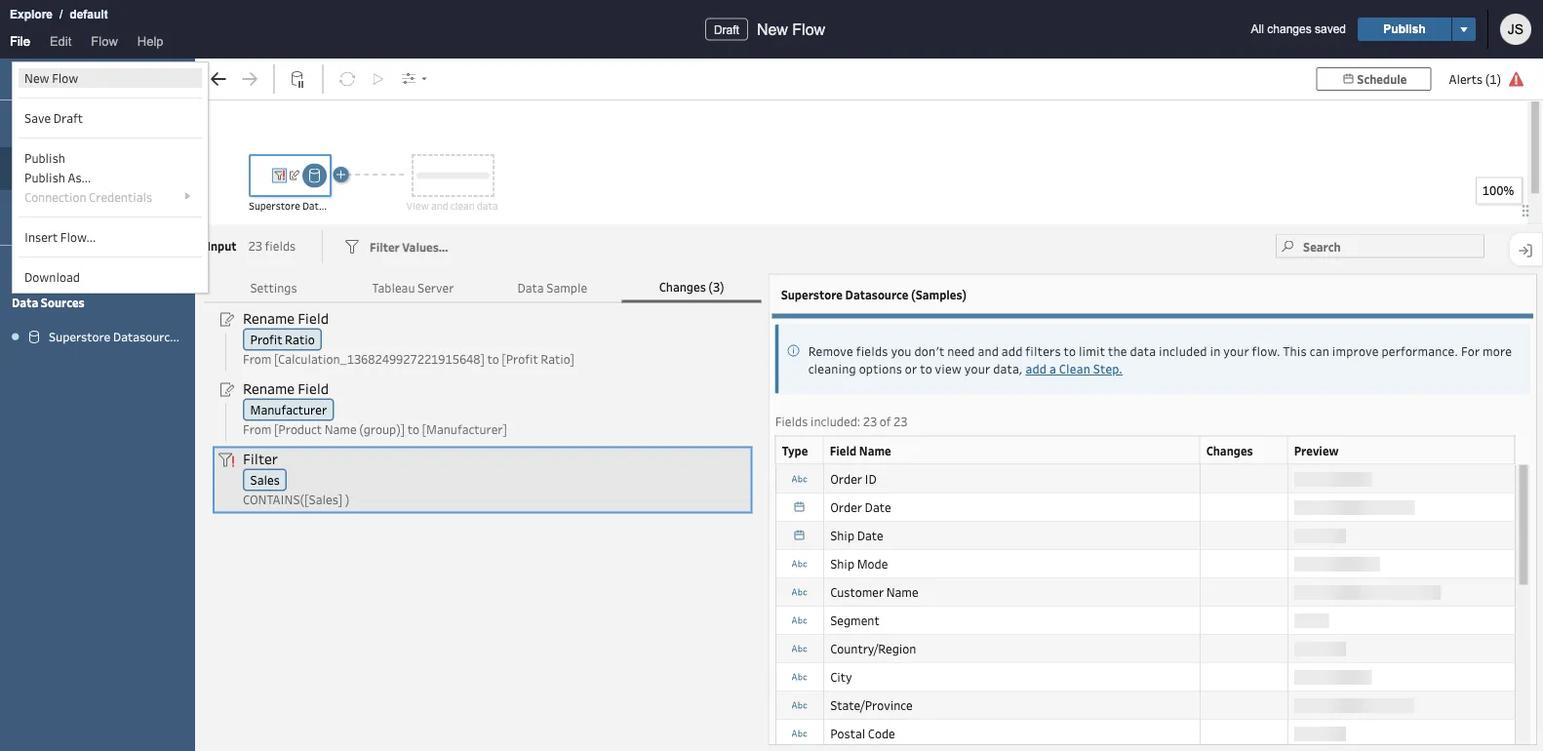 Task type: describe. For each thing, give the bounding box(es) containing it.
or
[[905, 361, 917, 377]]

code
[[868, 725, 895, 741]]

connections
[[12, 119, 80, 135]]

0 vertical spatial new
[[757, 20, 788, 38]]

2 horizontal spatial 23
[[894, 413, 908, 429]]

in
[[1210, 343, 1221, 359]]

cell for ship date
[[1201, 521, 1288, 550]]

customer name row
[[775, 577, 1516, 607]]

cell for city
[[1201, 663, 1288, 691]]

remove fields you don't need and add filters to limit the data included in your flow.
[[808, 343, 1283, 359]]

a
[[1050, 361, 1057, 377]]

js button
[[1501, 14, 1532, 45]]

flow…
[[60, 229, 96, 245]]

0 horizontal spatial tableau server
[[43, 169, 125, 185]]

edit button
[[40, 30, 81, 59]]

rename field profit ratio from [calculation_1368249927221915648] to [profit ratio]
[[243, 308, 575, 367]]

data sample
[[518, 279, 587, 296]]

field for rename field profit ratio from [calculation_1368249927221915648] to [profit ratio]
[[298, 308, 329, 327]]

clean
[[1059, 361, 1091, 377]]

connection
[[24, 189, 86, 205]]

23 fields
[[248, 238, 296, 254]]

city
[[830, 668, 852, 684]]

[profit
[[502, 351, 538, 367]]

to up add a clean step.
[[1064, 343, 1076, 359]]

order date
[[830, 498, 891, 515]]

new inside menu item
[[24, 70, 49, 86]]

to inside this can improve performance. for more cleaning options or to view your data,
[[920, 361, 932, 377]]

included
[[1159, 343, 1207, 359]]

0 horizontal spatial data
[[477, 199, 498, 213]]

data sources
[[12, 295, 85, 310]]

explore link
[[9, 5, 54, 24]]

contains([sales]
[[243, 492, 343, 508]]

performance.
[[1382, 343, 1459, 359]]

this
[[1283, 343, 1307, 359]]

1 horizontal spatial tableau
[[372, 279, 415, 296]]

cleaning
[[808, 361, 856, 377]]

explore
[[10, 8, 53, 21]]

rename for rename field manufacturer from [product name (group)] to [manufacturer]
[[243, 378, 295, 397]]

id
[[864, 470, 876, 486]]

type
[[782, 442, 808, 458]]

country/region row
[[775, 634, 1516, 664]]

schedule
[[1357, 71, 1407, 87]]

changes (3)
[[659, 278, 725, 295]]

postal
[[830, 725, 865, 741]]

fields included: 23 of 23
[[775, 413, 908, 429]]

data for data sources
[[12, 295, 38, 310]]

preview
[[1294, 442, 1339, 458]]

this can improve performance. for more cleaning options or to view your data,
[[808, 343, 1512, 377]]

ship mode
[[830, 555, 888, 571]]

name for field
[[859, 442, 891, 458]]

order id row
[[775, 464, 1516, 494]]

download
[[24, 269, 80, 285]]

alerts (1)
[[1449, 71, 1501, 87]]

data,
[[993, 361, 1023, 377]]

need
[[948, 343, 975, 359]]

field name
[[830, 442, 891, 458]]

saved
[[1315, 22, 1346, 36]]

default link
[[69, 5, 109, 24]]

rename field manufacturer from [product name (group)] to [manufacturer]
[[243, 378, 507, 437]]

fields for remove
[[856, 343, 888, 359]]

0 vertical spatial add
[[1002, 343, 1023, 359]]

menu containing new flow
[[13, 62, 208, 293]]

insert
[[24, 229, 58, 245]]

of
[[880, 413, 891, 429]]

name inside rename field manufacturer from [product name (group)] to [manufacturer]
[[325, 421, 357, 437]]

2 horizontal spatial superstore
[[781, 286, 843, 302]]

2 vertical spatial (samples)
[[179, 329, 235, 345]]

0 vertical spatial superstore
[[249, 199, 300, 213]]

changes for changes
[[1207, 442, 1253, 458]]

connection credentials
[[24, 189, 152, 205]]

manufacturer
[[250, 401, 327, 417]]

save
[[24, 110, 51, 126]]

alerts
[[1449, 71, 1483, 87]]

segment
[[830, 612, 879, 628]]

the
[[1108, 343, 1127, 359]]

remove
[[808, 343, 854, 359]]

1 vertical spatial draft
[[53, 110, 83, 126]]

as…
[[68, 169, 91, 185]]

order for order id
[[830, 470, 862, 486]]

step.
[[1093, 361, 1123, 377]]

publish button
[[1358, 18, 1452, 41]]

row group containing order id
[[775, 464, 1516, 751]]

from inside rename field profit ratio from [calculation_1368249927221915648] to [profit ratio]
[[243, 351, 272, 367]]

2 horizontal spatial flow
[[793, 20, 825, 38]]

save draft
[[24, 110, 83, 126]]

ratio]
[[541, 351, 575, 367]]

you
[[891, 343, 912, 359]]

filters
[[1026, 343, 1061, 359]]

order for order date
[[830, 498, 862, 515]]

view and clean data
[[406, 199, 498, 213]]

view
[[935, 361, 962, 377]]

info image
[[787, 344, 801, 357]]

file
[[10, 34, 30, 48]]

insert flow…
[[24, 229, 96, 245]]

1 vertical spatial server
[[418, 279, 454, 296]]

add connection image
[[163, 119, 180, 135]]

clean
[[450, 199, 475, 213]]

1 horizontal spatial datasource
[[302, 199, 355, 213]]

your inside this can improve performance. for more cleaning options or to view your data,
[[965, 361, 991, 377]]

1 horizontal spatial search text field
[[1276, 235, 1485, 258]]

filter
[[243, 449, 278, 468]]

)
[[345, 492, 350, 508]]

schedule button
[[1316, 67, 1432, 91]]

(3)
[[709, 278, 725, 295]]



Task type: locate. For each thing, give the bounding box(es) containing it.
tableau server
[[43, 169, 125, 185], [372, 279, 454, 296]]

publish inside publish button
[[1384, 22, 1426, 36]]

1 vertical spatial new
[[24, 70, 49, 86]]

0 horizontal spatial flow
[[52, 70, 78, 86]]

4 cell from the top
[[1201, 635, 1288, 663]]

grid containing order id
[[775, 436, 1531, 751]]

segment row
[[775, 605, 1516, 636]]

name inside row
[[886, 583, 918, 599]]

superstore down sources
[[49, 329, 111, 345]]

0 horizontal spatial new
[[24, 70, 49, 86]]

1 vertical spatial tableau server
[[372, 279, 454, 296]]

rename up profit
[[243, 308, 295, 327]]

0 vertical spatial field
[[298, 308, 329, 327]]

add up data,
[[1002, 343, 1023, 359]]

1 horizontal spatial 23
[[863, 413, 877, 429]]

0 vertical spatial ship
[[830, 527, 854, 543]]

settings
[[250, 279, 297, 296]]

ship date
[[830, 527, 883, 543]]

1 vertical spatial add
[[1026, 361, 1047, 377]]

2 horizontal spatial superstore datasource (samples)
[[781, 286, 967, 302]]

options
[[859, 361, 903, 377]]

tableau up the connection
[[43, 169, 86, 185]]

0 vertical spatial server
[[88, 169, 125, 185]]

changes
[[1268, 22, 1312, 36]]

publish up the connection
[[24, 169, 65, 185]]

0 vertical spatial (samples)
[[357, 199, 404, 213]]

1 vertical spatial new flow
[[24, 70, 78, 86]]

0 horizontal spatial superstore
[[49, 329, 111, 345]]

your right in
[[1224, 343, 1250, 359]]

0 horizontal spatial superstore datasource (samples)
[[49, 329, 235, 345]]

2 vertical spatial name
[[886, 583, 918, 599]]

superstore datasource (samples) up 23 fields
[[249, 199, 404, 213]]

name up the id
[[859, 442, 891, 458]]

data right clean
[[477, 199, 498, 213]]

connection credentials menu item
[[19, 187, 202, 207]]

file button
[[0, 30, 40, 59]]

1 vertical spatial ship
[[830, 555, 854, 571]]

flow button
[[81, 30, 128, 59]]

ship for ship date
[[830, 527, 854, 543]]

2 horizontal spatial (samples)
[[911, 286, 967, 302]]

draft
[[714, 23, 739, 36], [53, 110, 83, 126]]

0 vertical spatial name
[[325, 421, 357, 437]]

to right (group)]
[[408, 421, 419, 437]]

1 horizontal spatial superstore
[[249, 199, 300, 213]]

1 vertical spatial order
[[830, 498, 862, 515]]

superstore datasource (samples) down sources
[[49, 329, 235, 345]]

add left a
[[1026, 361, 1047, 377]]

superstore
[[249, 199, 300, 213], [781, 286, 843, 302], [49, 329, 111, 345]]

order left the id
[[830, 470, 862, 486]]

data down download
[[12, 295, 38, 310]]

and up data,
[[978, 343, 999, 359]]

field inside rename field profit ratio from [calculation_1368249927221915648] to [profit ratio]
[[298, 308, 329, 327]]

flow.
[[1252, 343, 1281, 359]]

0 vertical spatial draft
[[714, 23, 739, 36]]

ratio
[[285, 331, 315, 347]]

ship
[[830, 527, 854, 543], [830, 555, 854, 571]]

0 horizontal spatial datasource
[[113, 329, 176, 345]]

0 vertical spatial date
[[864, 498, 891, 515]]

1 vertical spatial superstore datasource (samples)
[[781, 286, 967, 302]]

0 vertical spatial datasource
[[302, 199, 355, 213]]

0 horizontal spatial 23
[[248, 238, 262, 254]]

cell inside country/region row
[[1201, 635, 1288, 663]]

help
[[137, 34, 163, 48]]

2 rename from the top
[[243, 378, 295, 397]]

date down the id
[[864, 498, 891, 515]]

(samples) up don't
[[911, 286, 967, 302]]

help button
[[128, 30, 173, 59]]

[manufacturer]
[[422, 421, 507, 437]]

1 vertical spatial from
[[243, 421, 272, 437]]

rename up manufacturer at left bottom
[[243, 378, 295, 397]]

name down mode
[[886, 583, 918, 599]]

ship date row
[[775, 520, 1516, 551]]

changes left preview
[[1207, 442, 1253, 458]]

datasource
[[302, 199, 355, 213], [845, 286, 909, 302], [113, 329, 176, 345]]

0 horizontal spatial data
[[12, 295, 38, 310]]

1 vertical spatial data
[[1130, 343, 1156, 359]]

field up the ratio in the top left of the page
[[298, 308, 329, 327]]

order date row
[[775, 492, 1516, 522]]

don't
[[915, 343, 945, 359]]

1 horizontal spatial draft
[[714, 23, 739, 36]]

state/province row
[[775, 690, 1516, 720]]

1 horizontal spatial changes
[[1207, 442, 1253, 458]]

1 horizontal spatial add
[[1026, 361, 1047, 377]]

superstore datasource (samples)
[[249, 199, 404, 213], [781, 286, 967, 302], [49, 329, 235, 345]]

data left sample
[[518, 279, 544, 296]]

superstore up info "icon"
[[781, 286, 843, 302]]

cell inside city row
[[1201, 663, 1288, 691]]

0 horizontal spatial your
[[965, 361, 991, 377]]

postal code row
[[775, 718, 1516, 749]]

2 order from the top
[[830, 498, 862, 515]]

fields for 23
[[265, 238, 296, 254]]

publish for publish
[[1384, 22, 1426, 36]]

sales
[[250, 472, 280, 488]]

1 rename from the top
[[243, 308, 295, 327]]

cell
[[1201, 521, 1288, 550], [1201, 550, 1288, 578], [1201, 606, 1288, 635], [1201, 635, 1288, 663], [1201, 663, 1288, 691]]

add a clean step.
[[1026, 361, 1123, 377]]

to inside rename field profit ratio from [calculation_1368249927221915648] to [profit ratio]
[[487, 351, 499, 367]]

server up rename field profit ratio from [calculation_1368249927221915648] to [profit ratio]
[[418, 279, 454, 296]]

2 vertical spatial superstore datasource (samples)
[[49, 329, 235, 345]]

sample
[[547, 279, 587, 296]]

improve
[[1332, 343, 1379, 359]]

cell for ship mode
[[1201, 550, 1288, 578]]

changes left the (3)
[[659, 278, 706, 295]]

1 horizontal spatial superstore datasource (samples)
[[249, 199, 404, 213]]

from
[[243, 351, 272, 367], [243, 421, 272, 437]]

all changes saved
[[1251, 22, 1346, 36]]

0 vertical spatial from
[[243, 351, 272, 367]]

rename
[[243, 308, 295, 327], [243, 378, 295, 397]]

0 horizontal spatial draft
[[53, 110, 83, 126]]

name for customer
[[886, 583, 918, 599]]

row group
[[775, 464, 1516, 751]]

1 vertical spatial fields
[[856, 343, 888, 359]]

23 right of on the right bottom
[[894, 413, 908, 429]]

Search text field
[[1276, 235, 1485, 258], [12, 258, 183, 281]]

cell inside segment row
[[1201, 606, 1288, 635]]

customer
[[830, 583, 884, 599]]

1 vertical spatial date
[[857, 527, 883, 543]]

fields up settings on the top left of page
[[265, 238, 296, 254]]

date for ship date
[[857, 527, 883, 543]]

1 vertical spatial publish
[[24, 150, 65, 166]]

0 vertical spatial changes
[[659, 278, 706, 295]]

flow inside popup button
[[91, 34, 118, 48]]

server up connection credentials 'menu item'
[[88, 169, 125, 185]]

limit
[[1079, 343, 1106, 359]]

1 horizontal spatial new
[[757, 20, 788, 38]]

1 vertical spatial rename
[[243, 378, 295, 397]]

can
[[1310, 343, 1330, 359]]

1 horizontal spatial server
[[418, 279, 454, 296]]

from inside rename field manufacturer from [product name (group)] to [manufacturer]
[[243, 421, 272, 437]]

customer name
[[830, 583, 918, 599]]

1 horizontal spatial (samples)
[[357, 199, 404, 213]]

1 vertical spatial and
[[978, 343, 999, 359]]

changes for changes (3)
[[659, 278, 706, 295]]

2 vertical spatial publish
[[24, 169, 65, 185]]

1 vertical spatial datasource
[[845, 286, 909, 302]]

changes inside grid
[[1207, 442, 1253, 458]]

flow inside menu item
[[52, 70, 78, 86]]

1 order from the top
[[830, 470, 862, 486]]

your down 'need'
[[965, 361, 991, 377]]

publish for publish publish as…
[[24, 150, 65, 166]]

0 vertical spatial rename
[[243, 308, 295, 327]]

profit
[[250, 331, 282, 347]]

0 horizontal spatial new flow
[[24, 70, 78, 86]]

1 vertical spatial field
[[298, 378, 329, 397]]

ship up ship mode at the bottom right of page
[[830, 527, 854, 543]]

add
[[1002, 343, 1023, 359], [1026, 361, 1047, 377]]

credentials
[[89, 189, 152, 205]]

sources
[[41, 295, 85, 310]]

(samples) left profit
[[179, 329, 235, 345]]

tableau up rename field profit ratio from [calculation_1368249927221915648] to [profit ratio]
[[372, 279, 415, 296]]

1 vertical spatial tableau
[[372, 279, 415, 296]]

rename inside rename field profit ratio from [calculation_1368249927221915648] to [profit ratio]
[[243, 308, 295, 327]]

2 vertical spatial datasource
[[113, 329, 176, 345]]

23 right input
[[248, 238, 262, 254]]

city row
[[775, 662, 1516, 692]]

field for rename field manufacturer from [product name (group)] to [manufacturer]
[[298, 378, 329, 397]]

rename inside rename field manufacturer from [product name (group)] to [manufacturer]
[[243, 378, 295, 397]]

1 ship from the top
[[830, 527, 854, 543]]

publish down the connections
[[24, 150, 65, 166]]

1 cell from the top
[[1201, 521, 1288, 550]]

0 vertical spatial new flow
[[757, 20, 825, 38]]

ship mode row
[[775, 549, 1516, 579]]

tableau server up connection credentials
[[43, 169, 125, 185]]

1 horizontal spatial your
[[1224, 343, 1250, 359]]

ship for ship mode
[[830, 555, 854, 571]]

state/province
[[830, 697, 912, 713]]

cell inside ship date row
[[1201, 521, 1288, 550]]

input
[[207, 237, 237, 253]]

1 vertical spatial superstore
[[781, 286, 843, 302]]

0 horizontal spatial and
[[431, 199, 448, 213]]

cell inside ship mode row
[[1201, 550, 1288, 578]]

superstore up 23 fields
[[249, 199, 300, 213]]

0 vertical spatial fields
[[265, 238, 296, 254]]

data
[[477, 199, 498, 213], [1130, 343, 1156, 359]]

1 vertical spatial name
[[859, 442, 891, 458]]

new flow menu item
[[19, 68, 202, 88]]

view
[[406, 199, 429, 213]]

1 horizontal spatial and
[[978, 343, 999, 359]]

grid
[[775, 436, 1531, 751]]

2 cell from the top
[[1201, 550, 1288, 578]]

1 horizontal spatial new flow
[[757, 20, 825, 38]]

3 cell from the top
[[1201, 606, 1288, 635]]

0 vertical spatial tableau server
[[43, 169, 125, 185]]

0 horizontal spatial tableau
[[43, 169, 86, 185]]

order inside row
[[830, 470, 862, 486]]

fields up options
[[856, 343, 888, 359]]

(1)
[[1486, 71, 1501, 87]]

1 vertical spatial changes
[[1207, 442, 1253, 458]]

all
[[1251, 22, 1264, 36]]

flow
[[793, 20, 825, 38], [91, 34, 118, 48], [52, 70, 78, 86]]

(samples)
[[357, 199, 404, 213], [911, 286, 967, 302], [179, 329, 235, 345]]

0 vertical spatial order
[[830, 470, 862, 486]]

rename for rename field profit ratio from [calculation_1368249927221915648] to [profit ratio]
[[243, 308, 295, 327]]

1 vertical spatial your
[[965, 361, 991, 377]]

23 left of on the right bottom
[[863, 413, 877, 429]]

changes
[[659, 278, 706, 295], [1207, 442, 1253, 458]]

[product
[[274, 421, 322, 437]]

order id
[[830, 470, 876, 486]]

0 horizontal spatial (samples)
[[179, 329, 235, 345]]

/
[[60, 8, 63, 21]]

0 vertical spatial and
[[431, 199, 448, 213]]

your
[[1224, 343, 1250, 359], [965, 361, 991, 377]]

country/region
[[830, 640, 916, 656]]

field inside rename field manufacturer from [product name (group)] to [manufacturer]
[[298, 378, 329, 397]]

from down profit
[[243, 351, 272, 367]]

1 horizontal spatial data
[[1130, 343, 1156, 359]]

superstore datasource (samples) up you
[[781, 286, 967, 302]]

from up the filter
[[243, 421, 272, 437]]

tableau
[[43, 169, 86, 185], [372, 279, 415, 296]]

to inside rename field manufacturer from [product name (group)] to [manufacturer]
[[408, 421, 419, 437]]

0 horizontal spatial changes
[[659, 278, 706, 295]]

date up mode
[[857, 527, 883, 543]]

tableau server up rename field profit ratio from [calculation_1368249927221915648] to [profit ratio]
[[372, 279, 454, 296]]

menu
[[13, 62, 208, 293]]

to left [profit
[[487, 351, 499, 367]]

0 horizontal spatial add
[[1002, 343, 1023, 359]]

0 vertical spatial tableau
[[43, 169, 86, 185]]

new
[[757, 20, 788, 38], [24, 70, 49, 86]]

filter sales contains([sales] )
[[243, 449, 350, 508]]

1 horizontal spatial fields
[[856, 343, 888, 359]]

1 from from the top
[[243, 351, 272, 367]]

and right view on the left of the page
[[431, 199, 448, 213]]

name
[[325, 421, 357, 437], [859, 442, 891, 458], [886, 583, 918, 599]]

1 horizontal spatial flow
[[91, 34, 118, 48]]

0 vertical spatial publish
[[1384, 22, 1426, 36]]

more
[[1483, 343, 1512, 359]]

data right the
[[1130, 343, 1156, 359]]

cell for country/region
[[1201, 635, 1288, 663]]

2 vertical spatial field
[[830, 442, 857, 458]]

0 horizontal spatial server
[[88, 169, 125, 185]]

(samples) left view on the left of the page
[[357, 199, 404, 213]]

data for data sample
[[518, 279, 544, 296]]

1 vertical spatial (samples)
[[911, 286, 967, 302]]

order down the order id
[[830, 498, 862, 515]]

5 cell from the top
[[1201, 663, 1288, 691]]

publish publish as…
[[24, 150, 91, 185]]

for
[[1461, 343, 1480, 359]]

2 ship from the top
[[830, 555, 854, 571]]

date
[[864, 498, 891, 515], [857, 527, 883, 543]]

0 horizontal spatial fields
[[265, 238, 296, 254]]

cell for segment
[[1201, 606, 1288, 635]]

new flow inside menu item
[[24, 70, 78, 86]]

date for order date
[[864, 498, 891, 515]]

field down fields included: 23 of 23
[[830, 442, 857, 458]]

2 from from the top
[[243, 421, 272, 437]]

publish up schedule
[[1384, 22, 1426, 36]]

field up manufacturer at left bottom
[[298, 378, 329, 397]]

fields
[[265, 238, 296, 254], [856, 343, 888, 359]]

js
[[1508, 21, 1524, 37]]

2 horizontal spatial datasource
[[845, 286, 909, 302]]

0 vertical spatial superstore datasource (samples)
[[249, 199, 404, 213]]

included:
[[811, 413, 861, 429]]

postal code
[[830, 725, 895, 741]]

ship left mode
[[830, 555, 854, 571]]

0 horizontal spatial search text field
[[12, 258, 183, 281]]

0 vertical spatial data
[[477, 199, 498, 213]]

2 vertical spatial superstore
[[49, 329, 111, 345]]

(group)]
[[359, 421, 405, 437]]

1 horizontal spatial tableau server
[[372, 279, 454, 296]]

0 vertical spatial your
[[1224, 343, 1250, 359]]

to right or
[[920, 361, 932, 377]]

order inside row
[[830, 498, 862, 515]]

1 horizontal spatial data
[[518, 279, 544, 296]]

name left (group)]
[[325, 421, 357, 437]]



Task type: vqa. For each thing, say whether or not it's contained in the screenshot.
Owner Terry Turtle | Modified Oct 30, 2023, 9:13 AM |
no



